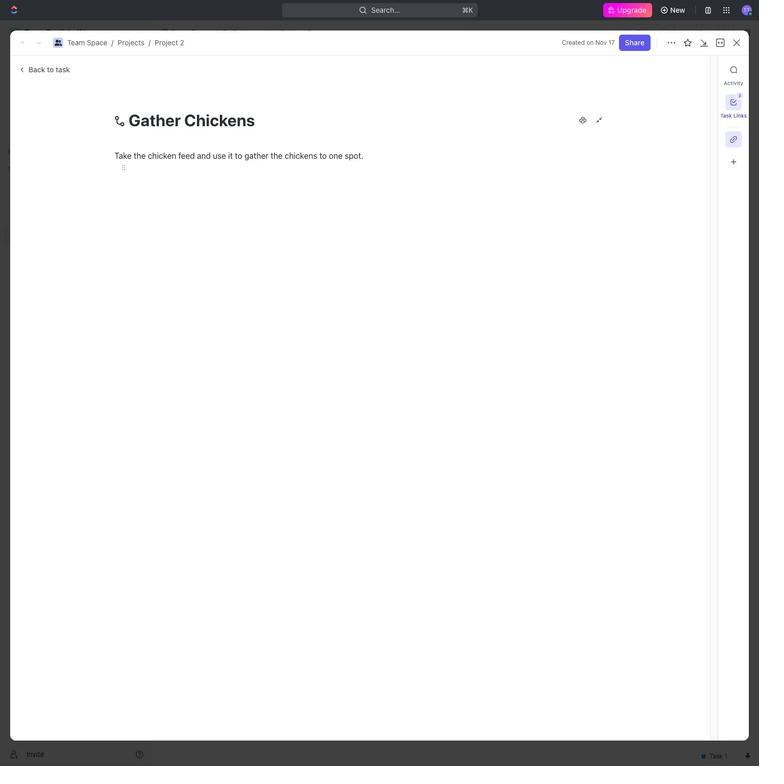 Task type: locate. For each thing, give the bounding box(es) containing it.
1 horizontal spatial add task button
[[680, 62, 723, 78]]

0 horizontal spatial space
[[87, 38, 107, 47]]

1 vertical spatial task
[[721, 113, 733, 119]]

tree item inside sidebar navigation
[[4, 212, 148, 228]]

0 horizontal spatial add
[[274, 144, 286, 151]]

home link
[[4, 49, 148, 66]]

team for team space
[[171, 28, 189, 37]]

task left links
[[721, 113, 733, 119]]

team right user group image
[[171, 28, 189, 37]]

1 vertical spatial space
[[87, 38, 107, 47]]

chickens
[[285, 151, 317, 161]]

projects
[[233, 28, 260, 37], [118, 38, 145, 47]]

0 vertical spatial space
[[191, 28, 211, 37]]

2 horizontal spatial 2
[[739, 93, 742, 98]]

space inside team space link
[[191, 28, 211, 37]]

1 horizontal spatial projects
[[233, 28, 260, 37]]

0 vertical spatial add
[[686, 65, 700, 74]]

2
[[307, 28, 311, 37], [180, 38, 184, 47], [739, 93, 742, 98]]

1 horizontal spatial 2
[[307, 28, 311, 37]]

1 vertical spatial add
[[274, 144, 286, 151]]

/
[[216, 28, 218, 37], [264, 28, 266, 37], [112, 38, 114, 47], [149, 38, 151, 47]]

upgrade link
[[604, 3, 653, 17]]

task
[[701, 65, 717, 74], [721, 113, 733, 119], [287, 144, 301, 151]]

1 vertical spatial add task button
[[262, 142, 305, 154]]

share down "upgrade"
[[637, 28, 657, 37]]

0 horizontal spatial projects link
[[118, 38, 145, 47]]

search...
[[371, 6, 401, 14]]

1 vertical spatial project
[[155, 38, 178, 47]]

1 vertical spatial team
[[67, 38, 85, 47]]

0 horizontal spatial add task button
[[262, 142, 305, 154]]

projects link
[[220, 26, 262, 39], [118, 38, 145, 47]]

add task down automations button
[[686, 65, 717, 74]]

1 horizontal spatial task
[[701, 65, 717, 74]]

space up the home link
[[87, 38, 107, 47]]

1 horizontal spatial to
[[235, 151, 242, 161]]

to left task
[[47, 65, 54, 74]]

space right user group image
[[191, 28, 211, 37]]

task right the gather
[[287, 144, 301, 151]]

2 horizontal spatial task
[[721, 113, 733, 119]]

in
[[189, 144, 195, 151]]

take the chicken feed and use it to gather the chickens to one spot.
[[114, 151, 363, 161]]

0 vertical spatial task
[[701, 65, 717, 74]]

tree inside sidebar navigation
[[4, 177, 148, 315]]

and
[[197, 151, 211, 161]]

feed
[[178, 151, 195, 161]]

the
[[134, 151, 146, 161], [271, 151, 283, 161]]

add down automations button
[[686, 65, 700, 74]]

favorites
[[8, 148, 35, 155]]

add right the gather
[[274, 144, 286, 151]]

add task right the gather
[[274, 144, 301, 151]]

add task button
[[680, 62, 723, 78], [262, 142, 305, 154]]

gather
[[244, 151, 269, 161]]

1 vertical spatial add task
[[274, 144, 301, 151]]

to left one
[[319, 151, 327, 161]]

links
[[734, 113, 748, 119]]

task down automations button
[[701, 65, 717, 74]]

add for topmost add task button
[[686, 65, 700, 74]]

task sidebar navigation tab list
[[721, 62, 748, 170]]

project
[[281, 28, 305, 37], [155, 38, 178, 47]]

0 vertical spatial projects
[[233, 28, 260, 37]]

automations
[[672, 28, 715, 37]]

1 the from the left
[[134, 151, 146, 161]]

0 vertical spatial share
[[637, 28, 657, 37]]

0 horizontal spatial project 2 link
[[155, 38, 184, 47]]

share button
[[631, 24, 663, 41], [619, 35, 651, 51]]

tt button
[[739, 2, 756, 18]]

1 horizontal spatial add task
[[686, 65, 717, 74]]

upgrade
[[618, 6, 647, 14]]

add task
[[686, 65, 717, 74], [274, 144, 301, 151]]

1 horizontal spatial add
[[686, 65, 700, 74]]

1 vertical spatial share
[[626, 38, 645, 47]]

task for leftmost add task button
[[287, 144, 301, 151]]

project 2
[[281, 28, 311, 37]]

1 horizontal spatial project 2 link
[[268, 26, 314, 39]]

the right the gather
[[271, 151, 283, 161]]

add for leftmost add task button
[[274, 144, 286, 151]]

space
[[191, 28, 211, 37], [87, 38, 107, 47]]

back to task button
[[14, 62, 76, 78]]

spot.
[[345, 151, 363, 161]]

share right 17
[[626, 38, 645, 47]]

team space link
[[158, 26, 214, 39], [67, 38, 107, 47]]

1 vertical spatial projects
[[118, 38, 145, 47]]

the right take
[[134, 151, 146, 161]]

0 horizontal spatial 2
[[180, 38, 184, 47]]

1 horizontal spatial team
[[171, 28, 189, 37]]

to
[[47, 65, 54, 74], [235, 151, 242, 161], [319, 151, 327, 161]]

task for topmost add task button
[[701, 65, 717, 74]]

⌘k
[[462, 6, 474, 14]]

team
[[171, 28, 189, 37], [67, 38, 85, 47]]

share
[[637, 28, 657, 37], [626, 38, 645, 47]]

to right it
[[235, 151, 242, 161]]

0 horizontal spatial the
[[134, 151, 146, 161]]

user group image
[[54, 40, 62, 46]]

tt
[[744, 7, 751, 13]]

0 vertical spatial project
[[281, 28, 305, 37]]

1 horizontal spatial the
[[271, 151, 283, 161]]

tree
[[4, 177, 148, 315]]

0 vertical spatial team
[[171, 28, 189, 37]]

0 horizontal spatial team
[[67, 38, 85, 47]]

0 horizontal spatial projects
[[118, 38, 145, 47]]

2 vertical spatial 2
[[739, 93, 742, 98]]

2 button
[[726, 93, 744, 111]]

new
[[671, 6, 686, 14]]

1 vertical spatial 2
[[180, 38, 184, 47]]

team up the home link
[[67, 38, 85, 47]]

project 2 link
[[268, 26, 314, 39], [155, 38, 184, 47]]

add
[[686, 65, 700, 74], [274, 144, 286, 151]]

0 horizontal spatial task
[[287, 144, 301, 151]]

2 vertical spatial task
[[287, 144, 301, 151]]

0 vertical spatial add task
[[686, 65, 717, 74]]

progress
[[197, 144, 230, 151]]

team for team space / projects / project 2
[[67, 38, 85, 47]]

0 horizontal spatial to
[[47, 65, 54, 74]]

0 horizontal spatial add task
[[274, 144, 301, 151]]

1 horizontal spatial project
[[281, 28, 305, 37]]

tree item
[[4, 212, 148, 228]]

1 horizontal spatial space
[[191, 28, 211, 37]]

team space / projects / project 2
[[67, 38, 184, 47]]



Task type: describe. For each thing, give the bounding box(es) containing it.
0 vertical spatial 2
[[307, 28, 311, 37]]

take
[[114, 151, 131, 161]]

0 horizontal spatial project
[[155, 38, 178, 47]]

back
[[29, 65, 45, 74]]

favorites button
[[4, 146, 39, 158]]

1 horizontal spatial team space link
[[158, 26, 214, 39]]

on
[[587, 39, 594, 46]]

created on nov 17
[[562, 39, 615, 46]]

one
[[329, 151, 343, 161]]

2 horizontal spatial to
[[319, 151, 327, 161]]

nov
[[596, 39, 607, 46]]

2 the from the left
[[271, 151, 283, 161]]

Search tasks... text field
[[633, 116, 735, 131]]

in progress
[[189, 144, 230, 151]]

home
[[24, 53, 44, 62]]

spaces
[[8, 165, 30, 173]]

new button
[[657, 2, 692, 18]]

add task for leftmost add task button
[[274, 144, 301, 151]]

to inside button
[[47, 65, 54, 74]]

task
[[56, 65, 70, 74]]

activity
[[725, 80, 744, 86]]

Edit task name text field
[[113, 111, 567, 130]]

space for team space / projects / project 2
[[87, 38, 107, 47]]

0 vertical spatial add task button
[[680, 62, 723, 78]]

task links
[[721, 113, 748, 119]]

sidebar navigation
[[0, 20, 152, 767]]

team space, , element
[[9, 198, 19, 208]]

invite
[[26, 750, 44, 759]]

space for team space
[[191, 28, 211, 37]]

17
[[609, 39, 615, 46]]

use
[[213, 151, 226, 161]]

team space
[[171, 28, 211, 37]]

automations button
[[667, 25, 720, 40]]

task inside tab list
[[721, 113, 733, 119]]

user group image
[[162, 30, 168, 35]]

inbox link
[[4, 67, 148, 83]]

it
[[228, 151, 233, 161]]

chicken
[[148, 151, 176, 161]]

share button right 17
[[619, 35, 651, 51]]

share button down "upgrade"
[[631, 24, 663, 41]]

project inside project 2 link
[[281, 28, 305, 37]]

0 horizontal spatial team space link
[[67, 38, 107, 47]]

back to task
[[29, 65, 70, 74]]

2 inside 2 button
[[739, 93, 742, 98]]

inbox
[[24, 70, 42, 79]]

created
[[562, 39, 585, 46]]

add task for topmost add task button
[[686, 65, 717, 74]]

1 horizontal spatial projects link
[[220, 26, 262, 39]]



Task type: vqa. For each thing, say whether or not it's contained in the screenshot.
top 'time'
no



